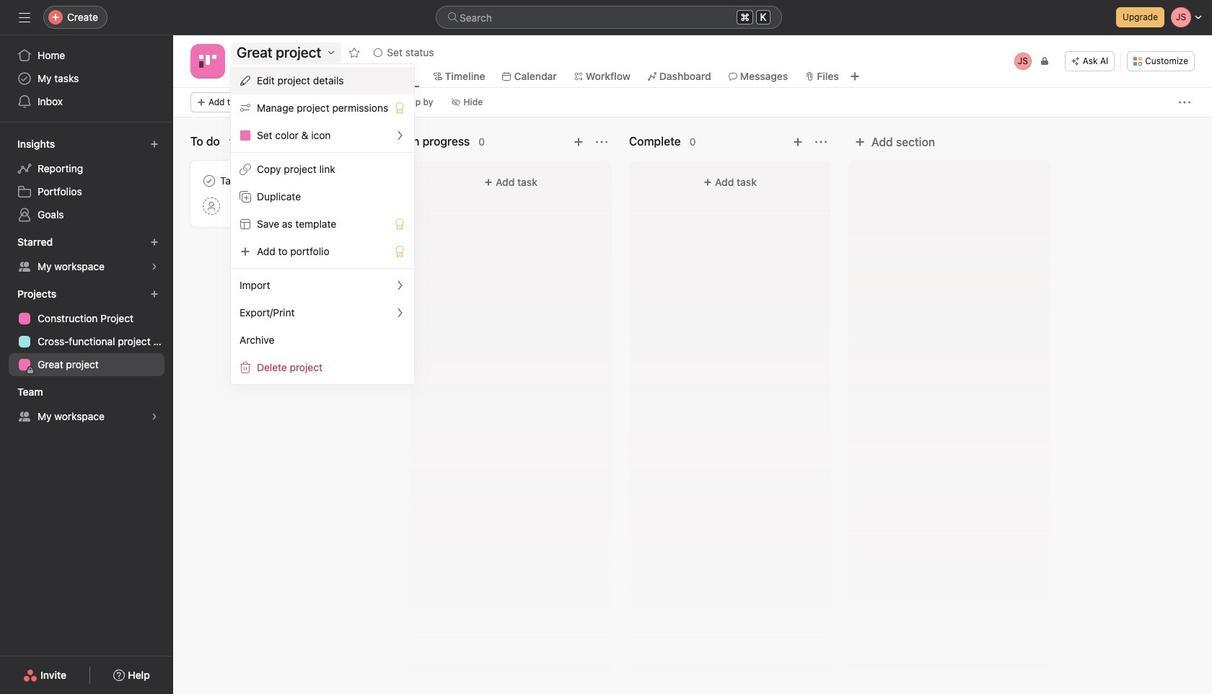 Task type: locate. For each thing, give the bounding box(es) containing it.
menu item
[[231, 67, 414, 95]]

more actions image
[[1179, 97, 1190, 108]]

teams element
[[0, 380, 173, 431]]

global element
[[0, 35, 173, 122]]

more section actions image
[[596, 136, 608, 148]]

board image
[[199, 53, 216, 70]]

starred element
[[0, 229, 173, 281]]

add to starred image
[[349, 47, 360, 58]]

None field
[[436, 6, 782, 29]]

hide sidebar image
[[19, 12, 30, 23]]

new project or portfolio image
[[150, 290, 159, 299]]

add tab image
[[849, 71, 861, 82]]

see details, my workspace image
[[150, 413, 159, 421]]



Task type: vqa. For each thing, say whether or not it's contained in the screenshot.
bottom TS
no



Task type: describe. For each thing, give the bounding box(es) containing it.
Mark complete checkbox
[[201, 172, 218, 190]]

Search tasks, projects, and more text field
[[436, 6, 782, 29]]

more section actions image
[[815, 136, 827, 148]]

add task image
[[792, 136, 804, 148]]

mark complete image
[[201, 172, 218, 190]]

new insights image
[[150, 140, 159, 149]]

insights element
[[0, 131, 173, 229]]

add items to starred image
[[150, 238, 159, 247]]

projects element
[[0, 281, 173, 380]]

add task image
[[573, 136, 584, 148]]

see details, my workspace image
[[150, 263, 159, 271]]



